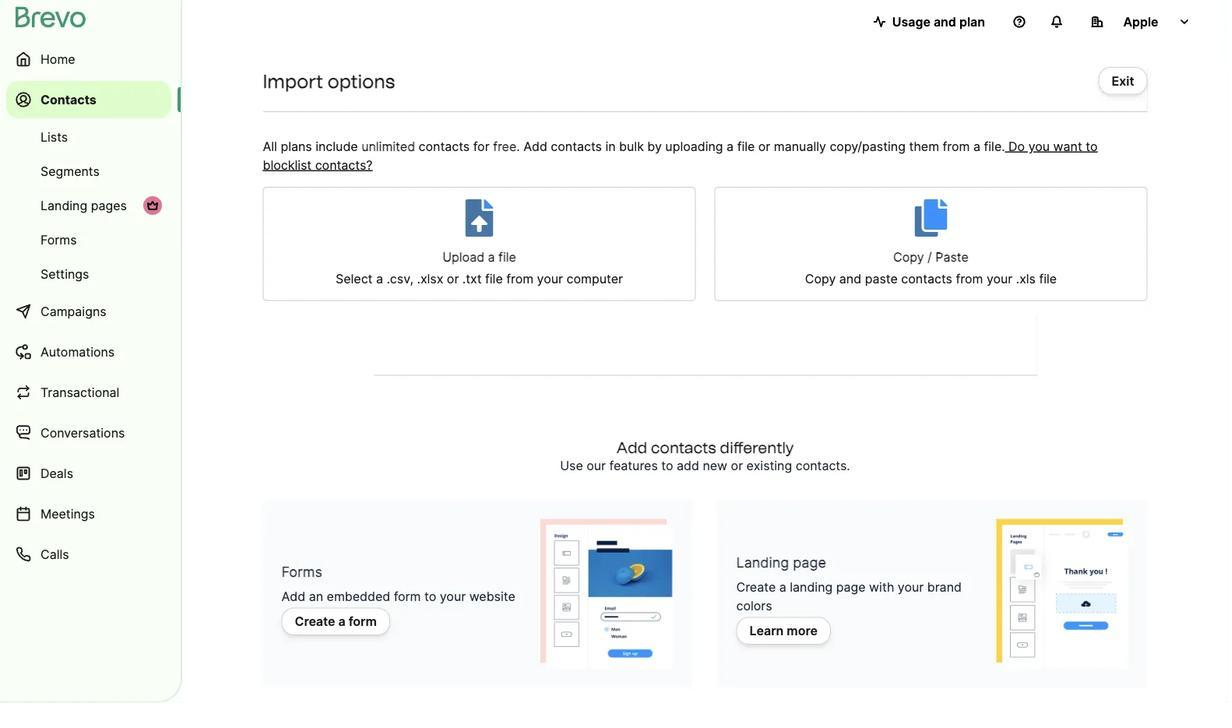 Task type: locate. For each thing, give the bounding box(es) containing it.
existing
[[747, 458, 792, 474]]

0 vertical spatial copy
[[894, 250, 924, 265]]

0 horizontal spatial to
[[425, 589, 436, 605]]

or
[[759, 139, 771, 154], [447, 271, 459, 287], [731, 458, 743, 474]]

2 vertical spatial add
[[282, 589, 306, 605]]

add up features
[[617, 438, 647, 457]]

1 vertical spatial page
[[836, 580, 866, 595]]

or inside the upload a file select a .csv, .xlsx or .txt file from your computer
[[447, 271, 459, 287]]

0 horizontal spatial forms
[[41, 232, 77, 247]]

0 vertical spatial form
[[394, 589, 421, 605]]

unlimited
[[362, 139, 415, 154]]

segments
[[41, 164, 100, 179]]

create
[[737, 580, 776, 595], [295, 614, 335, 629]]

1 horizontal spatial landing
[[737, 554, 789, 571]]

brand
[[928, 580, 962, 595]]

1 horizontal spatial add
[[524, 139, 548, 154]]

forms up settings
[[41, 232, 77, 247]]

contacts inside copy / paste copy and paste contacts from your .xls file
[[902, 271, 953, 287]]

a inside create a form link
[[338, 614, 346, 629]]

0 horizontal spatial or
[[447, 271, 459, 287]]

1 vertical spatial forms
[[282, 564, 322, 581]]

contacts down /
[[902, 271, 953, 287]]

0 horizontal spatial add
[[282, 589, 306, 605]]

create a landing page with your brand colors
[[737, 580, 962, 614]]

your
[[537, 271, 563, 287], [987, 271, 1013, 287], [898, 580, 924, 595], [440, 589, 466, 605]]

.csv,
[[387, 271, 414, 287]]

1 horizontal spatial to
[[662, 458, 674, 474]]

campaigns
[[41, 304, 106, 319]]

from right them at the right of page
[[943, 139, 970, 154]]

transactional
[[41, 385, 119, 400]]

a down the landing page
[[780, 580, 787, 595]]

all
[[263, 139, 277, 154]]

home
[[41, 51, 75, 67]]

landing
[[41, 198, 87, 213], [737, 554, 789, 571]]

plan
[[960, 14, 985, 29]]

usage
[[893, 14, 931, 29]]

add left an
[[282, 589, 306, 605]]

create a form
[[295, 614, 377, 629]]

colors
[[737, 599, 773, 614]]

to inside add contacts differently use our features to add new or existing contacts.
[[662, 458, 674, 474]]

and inside "button"
[[934, 14, 957, 29]]

your inside copy / paste copy and paste contacts from your .xls file
[[987, 271, 1013, 287]]

1 vertical spatial create
[[295, 614, 335, 629]]

transactional link
[[6, 374, 171, 411]]

landing page
[[737, 554, 826, 571]]

blocklist
[[263, 157, 312, 173]]

file.
[[984, 139, 1005, 154]]

1 vertical spatial add
[[617, 438, 647, 457]]

your inside the upload a file select a .csv, .xlsx or .txt file from your computer
[[537, 271, 563, 287]]

landing down "segments"
[[41, 198, 87, 213]]

form down 'embedded'
[[349, 614, 377, 629]]

more
[[787, 624, 818, 639]]

import options
[[263, 70, 395, 92]]

1 vertical spatial and
[[840, 271, 862, 287]]

a down 'embedded'
[[338, 614, 346, 629]]

a inside create a landing page with your brand colors
[[780, 580, 787, 595]]

form right 'embedded'
[[394, 589, 421, 605]]

copy left /
[[894, 250, 924, 265]]

automations link
[[6, 333, 171, 371]]

paste
[[865, 271, 898, 287]]

a right uploading
[[727, 139, 734, 154]]

landing up colors
[[737, 554, 789, 571]]

0 horizontal spatial page
[[793, 554, 826, 571]]

your left .xls
[[987, 271, 1013, 287]]

2 vertical spatial or
[[731, 458, 743, 474]]

page left with at the bottom of page
[[836, 580, 866, 595]]

.xlsx
[[417, 271, 444, 287]]

add contacts differently use our features to add new or existing contacts.
[[560, 438, 851, 474]]

segments link
[[6, 156, 171, 187]]

1 horizontal spatial copy
[[894, 250, 924, 265]]

automations
[[41, 344, 115, 360]]

from inside copy / paste copy and paste contacts from your .xls file
[[956, 271, 983, 287]]

a right upload on the left top
[[488, 250, 495, 265]]

create inside create a landing page with your brand colors
[[737, 580, 776, 595]]

to inside do you want to blocklist contacts?
[[1086, 139, 1098, 154]]

0 vertical spatial and
[[934, 14, 957, 29]]

0 vertical spatial page
[[793, 554, 826, 571]]

page up landing
[[793, 554, 826, 571]]

differently
[[720, 438, 794, 457]]

1 vertical spatial copy
[[805, 271, 836, 287]]

options
[[328, 70, 395, 92]]

meetings link
[[6, 495, 171, 533]]

contacts
[[419, 139, 470, 154], [551, 139, 602, 154], [902, 271, 953, 287], [651, 438, 717, 457]]

home link
[[6, 41, 171, 78]]

your left computer at top
[[537, 271, 563, 287]]

0 horizontal spatial create
[[295, 614, 335, 629]]

2 horizontal spatial add
[[617, 438, 647, 457]]

your right with at the bottom of page
[[898, 580, 924, 595]]

copy / paste copy and paste contacts from your .xls file
[[805, 250, 1057, 287]]

and left paste
[[840, 271, 862, 287]]

in
[[606, 139, 616, 154]]

exit link
[[1099, 67, 1148, 95]]

1 horizontal spatial create
[[737, 580, 776, 595]]

0 vertical spatial landing
[[41, 198, 87, 213]]

0 vertical spatial forms
[[41, 232, 77, 247]]

to left 'add'
[[662, 458, 674, 474]]

and
[[934, 14, 957, 29], [840, 271, 862, 287]]

add inside add contacts differently use our features to add new or existing contacts.
[[617, 438, 647, 457]]

file right .xls
[[1040, 271, 1057, 287]]

form
[[394, 589, 421, 605], [349, 614, 377, 629]]

1 horizontal spatial or
[[731, 458, 743, 474]]

page inside create a landing page with your brand colors
[[836, 580, 866, 595]]

page
[[793, 554, 826, 571], [836, 580, 866, 595]]

1 vertical spatial landing
[[737, 554, 789, 571]]

2 vertical spatial to
[[425, 589, 436, 605]]

add
[[524, 139, 548, 154], [617, 438, 647, 457], [282, 589, 306, 605]]

or left ".txt"
[[447, 271, 459, 287]]

0 vertical spatial or
[[759, 139, 771, 154]]

new
[[703, 458, 728, 474]]

forms up an
[[282, 564, 322, 581]]

1 vertical spatial form
[[349, 614, 377, 629]]

0 horizontal spatial and
[[840, 271, 862, 287]]

contacts up 'add'
[[651, 438, 717, 457]]

2 horizontal spatial to
[[1086, 139, 1098, 154]]

1 horizontal spatial page
[[836, 580, 866, 595]]

do you want to blocklist contacts?
[[263, 139, 1098, 173]]

0 vertical spatial create
[[737, 580, 776, 595]]

file
[[737, 139, 755, 154], [499, 250, 516, 265], [485, 271, 503, 287], [1040, 271, 1057, 287]]

calls link
[[6, 536, 171, 573]]

0 vertical spatial add
[[524, 139, 548, 154]]

from down paste
[[956, 271, 983, 287]]

to left website
[[425, 589, 436, 605]]

copy
[[894, 250, 924, 265], [805, 271, 836, 287]]

create up colors
[[737, 580, 776, 595]]

include
[[316, 139, 358, 154]]

0 vertical spatial to
[[1086, 139, 1098, 154]]

create down an
[[295, 614, 335, 629]]

from inside the upload a file select a .csv, .xlsx or .txt file from your computer
[[507, 271, 534, 287]]

to
[[1086, 139, 1098, 154], [662, 458, 674, 474], [425, 589, 436, 605]]

or right new
[[731, 458, 743, 474]]

1 vertical spatial to
[[662, 458, 674, 474]]

to right want
[[1086, 139, 1098, 154]]

1 horizontal spatial and
[[934, 14, 957, 29]]

meetings
[[41, 506, 95, 522]]

plans
[[281, 139, 312, 154]]

embedded
[[327, 589, 390, 605]]

add an embedded form to your website
[[282, 589, 516, 605]]

and left plan
[[934, 14, 957, 29]]

upload
[[443, 250, 485, 265]]

pages
[[91, 198, 127, 213]]

create for create a landing page with your brand colors
[[737, 580, 776, 595]]

upload a file select a .csv, .xlsx or .txt file from your computer
[[336, 250, 623, 287]]

1 vertical spatial or
[[447, 271, 459, 287]]

/
[[928, 250, 932, 265]]

landing
[[790, 580, 833, 595]]

from
[[943, 139, 970, 154], [507, 271, 534, 287], [956, 271, 983, 287]]

copy left paste
[[805, 271, 836, 287]]

0 horizontal spatial form
[[349, 614, 377, 629]]

landing for landing pages
[[41, 198, 87, 213]]

manually
[[774, 139, 827, 154]]

a left .csv,
[[376, 271, 383, 287]]

or left manually
[[759, 139, 771, 154]]

2 horizontal spatial or
[[759, 139, 771, 154]]

features
[[610, 458, 658, 474]]

from right ".txt"
[[507, 271, 534, 287]]

add right the .
[[524, 139, 548, 154]]

0 horizontal spatial landing
[[41, 198, 87, 213]]



Task type: vqa. For each thing, say whether or not it's contained in the screenshot.
DxrBF icon to the left
no



Task type: describe. For each thing, give the bounding box(es) containing it.
free
[[493, 139, 517, 154]]

forms link
[[6, 224, 171, 256]]

file right uploading
[[737, 139, 755, 154]]

lists link
[[6, 122, 171, 153]]

learn more
[[750, 624, 818, 639]]

select
[[336, 271, 373, 287]]

want
[[1054, 139, 1083, 154]]

landing for landing page
[[737, 554, 789, 571]]

1 horizontal spatial form
[[394, 589, 421, 605]]

0 horizontal spatial copy
[[805, 271, 836, 287]]

add for embedded
[[282, 589, 306, 605]]

them
[[909, 139, 940, 154]]

form inside create a form link
[[349, 614, 377, 629]]

do
[[1009, 139, 1025, 154]]

lists
[[41, 129, 68, 145]]

.txt
[[463, 271, 482, 287]]

contacts left in at top
[[551, 139, 602, 154]]

landing pages link
[[6, 190, 171, 221]]

with
[[869, 580, 895, 595]]

.xls
[[1016, 271, 1036, 287]]

create a form link
[[282, 608, 390, 636]]

for
[[473, 139, 490, 154]]

exit
[[1112, 73, 1135, 88]]

conversations link
[[6, 414, 171, 452]]

1 horizontal spatial forms
[[282, 564, 322, 581]]

file right ".txt"
[[485, 271, 503, 287]]

contacts
[[41, 92, 96, 107]]

usage and plan
[[893, 14, 985, 29]]

copy/pasting
[[830, 139, 906, 154]]

contacts link
[[6, 81, 171, 118]]

learn
[[750, 624, 784, 639]]

use
[[560, 458, 583, 474]]

landing pages
[[41, 198, 127, 213]]

settings
[[41, 266, 89, 282]]

contacts.
[[796, 458, 851, 474]]

learn more link
[[737, 617, 831, 645]]

all plans include unlimited contacts for free . add contacts in bulk by uploading a file or manually copy/pasting them from a file.
[[263, 139, 1005, 154]]

import
[[263, 70, 323, 92]]

calls
[[41, 547, 69, 562]]

file inside copy / paste copy and paste contacts from your .xls file
[[1040, 271, 1057, 287]]

uploading
[[666, 139, 723, 154]]

an
[[309, 589, 323, 605]]

apple button
[[1079, 6, 1204, 37]]

and inside copy / paste copy and paste contacts from your .xls file
[[840, 271, 862, 287]]

apple
[[1124, 14, 1159, 29]]

contacts left for
[[419, 139, 470, 154]]

contacts?
[[315, 157, 373, 173]]

settings link
[[6, 259, 171, 290]]

conversations
[[41, 425, 125, 441]]

add
[[677, 458, 700, 474]]

deals
[[41, 466, 73, 481]]

add for differently
[[617, 438, 647, 457]]

left___rvooi image
[[146, 199, 159, 212]]

website
[[469, 589, 516, 605]]

file right upload on the left top
[[499, 250, 516, 265]]

paste
[[936, 250, 969, 265]]

computer
[[567, 271, 623, 287]]

deals link
[[6, 455, 171, 492]]

contacts inside add contacts differently use our features to add new or existing contacts.
[[651, 438, 717, 457]]

usage and plan button
[[861, 6, 998, 37]]

your inside create a landing page with your brand colors
[[898, 580, 924, 595]]

you
[[1029, 139, 1050, 154]]

.
[[517, 139, 520, 154]]

create for create a form
[[295, 614, 335, 629]]

our
[[587, 458, 606, 474]]

by
[[648, 139, 662, 154]]

a left file. at the top right
[[974, 139, 981, 154]]

campaigns link
[[6, 293, 171, 330]]

your left website
[[440, 589, 466, 605]]

bulk
[[619, 139, 644, 154]]

or inside add contacts differently use our features to add new or existing contacts.
[[731, 458, 743, 474]]



